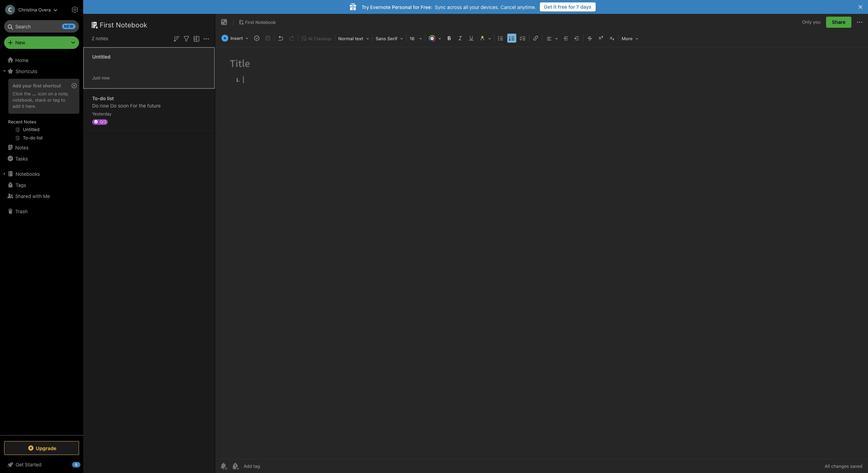 Task type: locate. For each thing, give the bounding box(es) containing it.
1 vertical spatial the
[[139, 102, 146, 108]]

normal text
[[339, 36, 364, 41]]

1 horizontal spatial the
[[139, 102, 146, 108]]

changes
[[832, 463, 850, 469]]

notes up tasks
[[15, 144, 29, 150]]

2 for from the left
[[413, 4, 420, 10]]

cancel
[[501, 4, 516, 10]]

2 do from the left
[[110, 102, 117, 108]]

add your first shortcut
[[12, 83, 61, 88]]

to
[[61, 97, 65, 103]]

expand note image
[[220, 18, 229, 26]]

it down notebook,
[[22, 103, 24, 109]]

it inside get it free for 7 days button
[[554, 4, 557, 10]]

shortcuts button
[[0, 66, 83, 77]]

or
[[47, 97, 52, 103]]

0 vertical spatial it
[[554, 4, 557, 10]]

now right "just"
[[102, 75, 110, 80]]

home link
[[0, 54, 83, 66]]

first notebook inside button
[[245, 19, 276, 25]]

first notebook
[[245, 19, 276, 25], [100, 21, 148, 29]]

undo image
[[276, 33, 286, 43]]

to-do list do now do soon for the future
[[92, 95, 161, 108]]

notes right recent
[[24, 119, 36, 125]]

italic image
[[456, 33, 465, 43]]

0 horizontal spatial for
[[413, 4, 420, 10]]

Search text field
[[9, 20, 74, 33]]

tags button
[[0, 179, 83, 190]]

christina overa
[[18, 7, 51, 12]]

for inside button
[[569, 4, 576, 10]]

Note Editor text field
[[215, 47, 869, 459]]

tree
[[0, 54, 83, 435]]

it
[[554, 4, 557, 10], [22, 103, 24, 109]]

bold image
[[445, 33, 454, 43]]

with
[[32, 193, 42, 199]]

1 for from the left
[[569, 4, 576, 10]]

shared with me link
[[0, 190, 83, 202]]

overa
[[38, 7, 51, 12]]

1 horizontal spatial do
[[110, 102, 117, 108]]

insert link image
[[531, 33, 541, 43]]

try evernote personal for free: sync across all your devices. cancel anytime.
[[362, 4, 537, 10]]

add a reminder image
[[220, 462, 228, 470]]

get inside help and learning task checklist field
[[16, 462, 24, 468]]

tags
[[16, 182, 26, 188]]

your up click the ...
[[22, 83, 32, 88]]

the left ...
[[24, 91, 31, 96]]

1 horizontal spatial your
[[470, 4, 480, 10]]

note window element
[[215, 14, 869, 473]]

0 vertical spatial the
[[24, 91, 31, 96]]

your
[[470, 4, 480, 10], [22, 83, 32, 88]]

0 horizontal spatial your
[[22, 83, 32, 88]]

get started
[[16, 462, 41, 468]]

1 horizontal spatial first notebook
[[245, 19, 276, 25]]

1 vertical spatial it
[[22, 103, 24, 109]]

Font size field
[[408, 33, 425, 43]]

do down list
[[110, 102, 117, 108]]

add tag image
[[231, 462, 240, 470]]

get inside button
[[544, 4, 553, 10]]

1 vertical spatial your
[[22, 83, 32, 88]]

get it free for 7 days
[[544, 4, 592, 10]]

0 vertical spatial now
[[102, 75, 110, 80]]

0 vertical spatial more actions field
[[856, 17, 865, 28]]

Heading level field
[[336, 33, 372, 43]]

Account field
[[0, 3, 58, 17]]

Alignment field
[[543, 33, 561, 43]]

Add tag field
[[243, 463, 295, 469]]

More actions field
[[856, 17, 865, 28], [202, 34, 211, 43]]

notebook
[[256, 19, 276, 25], [116, 21, 148, 29]]

tasks button
[[0, 153, 83, 164]]

notes
[[24, 119, 36, 125], [15, 144, 29, 150]]

normal
[[339, 36, 354, 41]]

now down the do
[[100, 102, 109, 108]]

first inside button
[[245, 19, 254, 25]]

your inside group
[[22, 83, 32, 88]]

get left the "started" in the bottom of the page
[[16, 462, 24, 468]]

1 horizontal spatial for
[[569, 4, 576, 10]]

0 horizontal spatial do
[[92, 102, 99, 108]]

only you
[[803, 19, 821, 25]]

1 horizontal spatial first
[[245, 19, 254, 25]]

...
[[32, 91, 37, 96]]

Font family field
[[374, 33, 406, 43]]

2
[[92, 35, 94, 41]]

1 vertical spatial now
[[100, 102, 109, 108]]

soon
[[118, 102, 129, 108]]

click
[[12, 91, 23, 96]]

first
[[245, 19, 254, 25], [100, 21, 114, 29]]

outdent image
[[573, 33, 582, 43]]

7
[[577, 4, 580, 10]]

subscript image
[[608, 33, 617, 43]]

expand notebooks image
[[2, 171, 7, 177]]

0 horizontal spatial more actions field
[[202, 34, 211, 43]]

across
[[448, 4, 462, 10]]

more actions field right share button
[[856, 17, 865, 28]]

get for get started
[[16, 462, 24, 468]]

Highlight field
[[477, 33, 494, 43]]

task image
[[252, 33, 262, 43]]

all
[[825, 463, 831, 469]]

stack
[[35, 97, 46, 103]]

0 horizontal spatial the
[[24, 91, 31, 96]]

to-
[[92, 95, 100, 101]]

now inside to-do list do now do soon for the future
[[100, 102, 109, 108]]

get left free
[[544, 4, 553, 10]]

devices.
[[481, 4, 500, 10]]

Add filters field
[[182, 34, 191, 43]]

shortcuts
[[16, 68, 37, 74]]

0 horizontal spatial it
[[22, 103, 24, 109]]

2 notes
[[92, 35, 108, 41]]

trash link
[[0, 206, 83, 217]]

1 horizontal spatial more actions field
[[856, 17, 865, 28]]

Font color field
[[427, 33, 444, 43]]

just now
[[92, 75, 110, 80]]

upgrade
[[36, 445, 56, 451]]

future
[[147, 102, 161, 108]]

get
[[544, 4, 553, 10], [16, 462, 24, 468]]

first up task image
[[245, 19, 254, 25]]

all changes saved
[[825, 463, 863, 469]]

it left free
[[554, 4, 557, 10]]

free:
[[421, 4, 433, 10]]

more actions field right view options field at the left top of the page
[[202, 34, 211, 43]]

1 vertical spatial get
[[16, 462, 24, 468]]

0 horizontal spatial get
[[16, 462, 24, 468]]

1 horizontal spatial notebook
[[256, 19, 276, 25]]

now
[[102, 75, 110, 80], [100, 102, 109, 108]]

for left free:
[[413, 4, 420, 10]]

indent image
[[562, 33, 571, 43]]

bulleted list image
[[496, 33, 506, 43]]

first notebook up task image
[[245, 19, 276, 25]]

new search field
[[9, 20, 76, 33]]

you
[[814, 19, 821, 25]]

Insert field
[[220, 33, 251, 43]]

the
[[24, 91, 31, 96], [139, 102, 146, 108]]

group
[[0, 77, 83, 145]]

first up notes
[[100, 21, 114, 29]]

1 horizontal spatial get
[[544, 4, 553, 10]]

for
[[569, 4, 576, 10], [413, 4, 420, 10]]

your right the all
[[470, 4, 480, 10]]

all
[[464, 4, 469, 10]]

1 horizontal spatial it
[[554, 4, 557, 10]]

new button
[[4, 36, 79, 49]]

for left 7
[[569, 4, 576, 10]]

0 vertical spatial get
[[544, 4, 553, 10]]

home
[[15, 57, 29, 63]]

shortcut
[[43, 83, 61, 88]]

group containing add your first shortcut
[[0, 77, 83, 145]]

days
[[581, 4, 592, 10]]

the right for
[[139, 102, 146, 108]]

first notebook up notes
[[100, 21, 148, 29]]

View options field
[[191, 34, 201, 43]]

superscript image
[[597, 33, 606, 43]]

do down to-
[[92, 102, 99, 108]]

sans serif
[[376, 36, 398, 41]]

notes
[[96, 35, 108, 41]]

new
[[64, 24, 74, 28]]



Task type: describe. For each thing, give the bounding box(es) containing it.
0 horizontal spatial notebook
[[116, 21, 148, 29]]

settings image
[[71, 6, 79, 14]]

only
[[803, 19, 812, 25]]

it inside icon on a note, notebook, stack or tag to add it here.
[[22, 103, 24, 109]]

more
[[622, 36, 633, 41]]

add
[[12, 103, 20, 109]]

do
[[100, 95, 106, 101]]

serif
[[388, 36, 398, 41]]

insert
[[231, 35, 243, 41]]

recent notes
[[8, 119, 36, 125]]

started
[[25, 462, 41, 468]]

first notebook button
[[237, 17, 279, 27]]

recent
[[8, 119, 23, 125]]

a
[[55, 91, 57, 96]]

get for get it free for 7 days
[[544, 4, 553, 10]]

checklist image
[[519, 33, 528, 43]]

0 horizontal spatial first notebook
[[100, 21, 148, 29]]

just
[[92, 75, 101, 80]]

anytime.
[[518, 4, 537, 10]]

notebook,
[[12, 97, 34, 103]]

note,
[[58, 91, 69, 96]]

add filters image
[[182, 35, 191, 43]]

Help and Learning task checklist field
[[0, 459, 83, 470]]

more actions image
[[202, 35, 211, 43]]

Sort options field
[[172, 34, 181, 43]]

christina
[[18, 7, 37, 12]]

first
[[33, 83, 42, 88]]

notebooks
[[16, 171, 40, 177]]

icon on a note, notebook, stack or tag to add it here.
[[12, 91, 69, 109]]

get it free for 7 days button
[[540, 2, 596, 11]]

new
[[15, 40, 25, 45]]

share
[[833, 19, 846, 25]]

1 vertical spatial more actions field
[[202, 34, 211, 43]]

tag
[[53, 97, 60, 103]]

notes link
[[0, 142, 83, 153]]

click to collapse image
[[81, 460, 86, 469]]

strikethrough image
[[585, 33, 595, 43]]

sans
[[376, 36, 386, 41]]

0 vertical spatial notes
[[24, 119, 36, 125]]

try
[[362, 4, 369, 10]]

notebooks link
[[0, 168, 83, 179]]

personal
[[392, 4, 412, 10]]

click the ...
[[12, 91, 37, 96]]

free
[[558, 4, 568, 10]]

0 vertical spatial your
[[470, 4, 480, 10]]

1 vertical spatial notes
[[15, 144, 29, 150]]

add
[[12, 83, 21, 88]]

0/3
[[100, 119, 106, 124]]

0 horizontal spatial first
[[100, 21, 114, 29]]

sync
[[435, 4, 446, 10]]

More field
[[620, 33, 641, 43]]

more actions image
[[856, 18, 865, 26]]

here.
[[26, 103, 36, 109]]

share button
[[827, 17, 852, 28]]

1 do from the left
[[92, 102, 99, 108]]

list
[[107, 95, 114, 101]]

tree containing home
[[0, 54, 83, 435]]

16
[[410, 36, 415, 41]]

numbered list image
[[507, 33, 517, 43]]

saved
[[851, 463, 863, 469]]

the inside to-do list do now do soon for the future
[[139, 102, 146, 108]]

shared with me
[[15, 193, 50, 199]]

me
[[43, 193, 50, 199]]

evernote
[[371, 4, 391, 10]]

shared
[[15, 193, 31, 199]]

6
[[75, 462, 78, 467]]

trash
[[15, 208, 28, 214]]

yesterday
[[92, 111, 112, 116]]

for for 7
[[569, 4, 576, 10]]

tasks
[[15, 156, 28, 161]]

upgrade button
[[4, 441, 79, 455]]

text
[[355, 36, 364, 41]]

for
[[130, 102, 138, 108]]

underline image
[[467, 33, 477, 43]]

for for free:
[[413, 4, 420, 10]]

notebook inside first notebook button
[[256, 19, 276, 25]]

icon
[[38, 91, 47, 96]]

on
[[48, 91, 53, 96]]

untitled
[[92, 54, 111, 59]]



Task type: vqa. For each thing, say whether or not it's contained in the screenshot.
Sidebar tab
no



